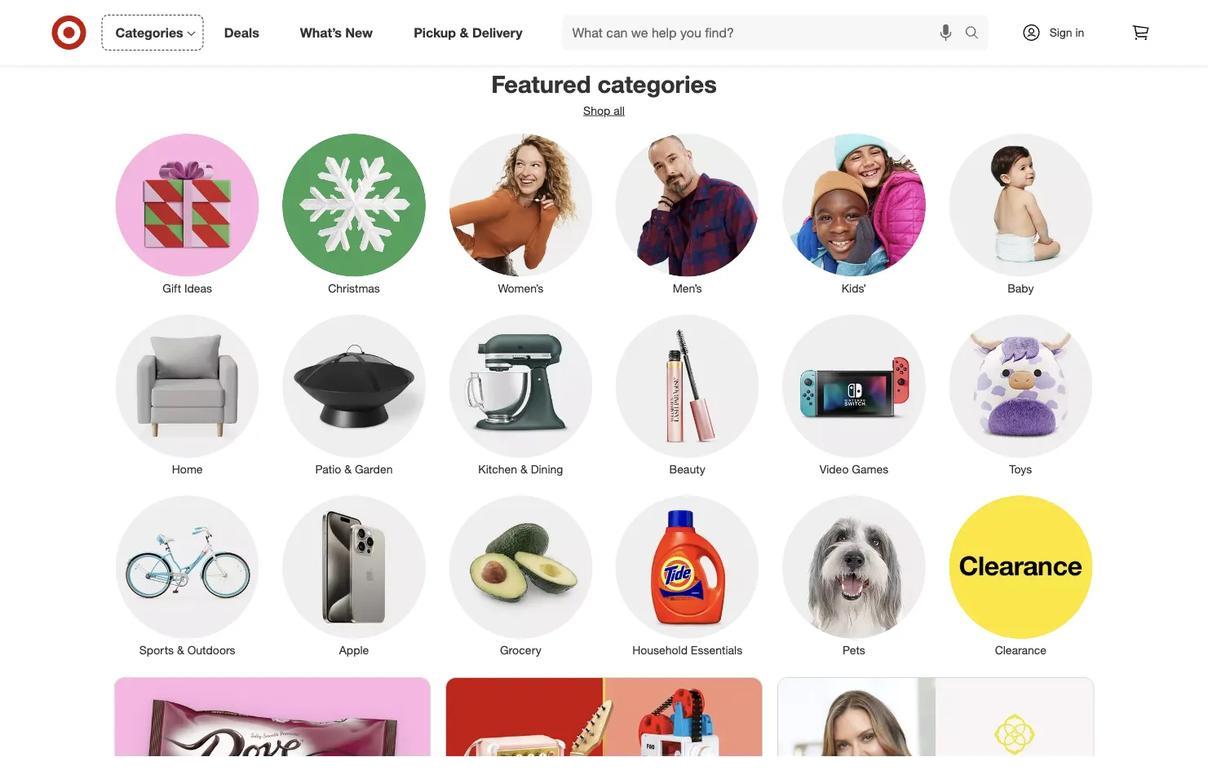Task type: vqa. For each thing, say whether or not it's contained in the screenshot.
Sign in
yes



Task type: locate. For each thing, give the bounding box(es) containing it.
&
[[460, 25, 469, 40], [344, 463, 352, 477], [520, 463, 528, 477], [177, 644, 184, 658]]

& for patio
[[344, 463, 352, 477]]

baby
[[1008, 282, 1034, 296]]

featured
[[491, 70, 591, 99]]

all
[[614, 104, 625, 118]]

clearance link
[[938, 493, 1104, 660]]

women's link
[[437, 131, 604, 297]]

sports & outdoors
[[139, 644, 235, 658]]

video games
[[820, 463, 889, 477]]

beauty link
[[604, 312, 771, 478]]

apple link
[[271, 493, 437, 660]]

gift
[[163, 282, 181, 296]]

home link
[[104, 312, 271, 478]]

sports & outdoors link
[[104, 493, 271, 660]]

christmas link
[[271, 131, 437, 297]]

& right patio
[[344, 463, 352, 477]]

kitchen & dining link
[[437, 312, 604, 478]]

pickup & delivery
[[414, 25, 523, 40]]

& for sports
[[177, 644, 184, 658]]

& left dining
[[520, 463, 528, 477]]

patio & garden link
[[271, 312, 437, 478]]

grocery
[[500, 644, 541, 658]]

shop
[[583, 104, 610, 118]]

& right pickup
[[460, 25, 469, 40]]

categories
[[598, 70, 717, 99]]

what's new link
[[286, 15, 393, 51]]

essentials
[[691, 644, 743, 658]]

household
[[632, 644, 688, 658]]

in
[[1076, 25, 1085, 40]]

sign in link
[[1008, 15, 1110, 51]]

household essentials link
[[604, 493, 771, 660]]

men's
[[673, 282, 702, 296]]

& for pickup
[[460, 25, 469, 40]]

& right sports
[[177, 644, 184, 658]]

video games link
[[771, 312, 938, 478]]

pets link
[[771, 493, 938, 660]]

apple
[[339, 644, 369, 658]]

clearance
[[995, 644, 1047, 658]]

sports
[[139, 644, 174, 658]]

women's
[[498, 282, 544, 296]]

patio
[[315, 463, 341, 477]]

what's new
[[300, 25, 373, 40]]

new
[[345, 25, 373, 40]]

pickup & delivery link
[[400, 15, 543, 51]]



Task type: describe. For each thing, give the bounding box(es) containing it.
dining
[[531, 463, 563, 477]]

search
[[957, 26, 997, 42]]

video
[[820, 463, 849, 477]]

men's link
[[604, 131, 771, 297]]

beauty
[[669, 463, 705, 477]]

What can we help you find? suggestions appear below search field
[[563, 15, 969, 51]]

ideas
[[184, 282, 212, 296]]

pickup
[[414, 25, 456, 40]]

deals
[[224, 25, 259, 40]]

grocery link
[[437, 493, 604, 660]]

household essentials
[[632, 644, 743, 658]]

categories link
[[102, 15, 204, 51]]

search button
[[957, 15, 997, 54]]

kids' link
[[771, 131, 938, 297]]

games
[[852, 463, 889, 477]]

delivery
[[472, 25, 523, 40]]

gift ideas
[[163, 282, 212, 296]]

sign in
[[1050, 25, 1085, 40]]

kitchen
[[478, 463, 517, 477]]

toys link
[[938, 312, 1104, 478]]

featured categories shop all
[[491, 70, 717, 118]]

toys
[[1009, 463, 1032, 477]]

garden
[[355, 463, 393, 477]]

kitchen & dining
[[478, 463, 563, 477]]

kids'
[[842, 282, 867, 296]]

gift ideas link
[[104, 131, 271, 297]]

outdoors
[[187, 644, 235, 658]]

pets
[[843, 644, 865, 658]]

& for kitchen
[[520, 463, 528, 477]]

what's
[[300, 25, 342, 40]]

categories
[[115, 25, 183, 40]]

shop all link
[[583, 104, 625, 118]]

baby link
[[938, 131, 1104, 297]]

deals link
[[210, 15, 280, 51]]

sign
[[1050, 25, 1072, 40]]

home
[[172, 463, 203, 477]]

patio & garden
[[315, 463, 393, 477]]

christmas
[[328, 282, 380, 296]]



